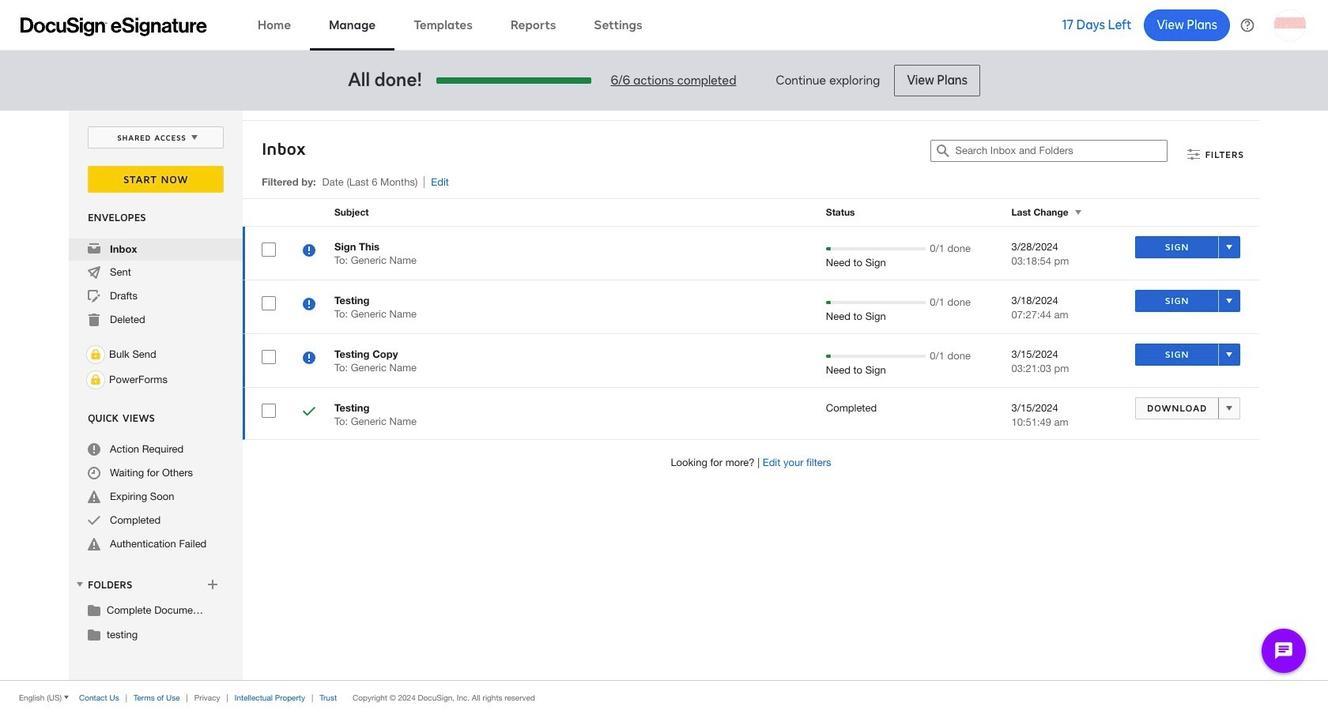 Task type: locate. For each thing, give the bounding box(es) containing it.
alert image down completed icon
[[88, 538, 100, 551]]

trash image
[[88, 314, 100, 327]]

1 vertical spatial lock image
[[86, 371, 105, 390]]

lock image
[[86, 346, 105, 364], [86, 371, 105, 390]]

alert image down clock icon
[[88, 491, 100, 504]]

1 lock image from the top
[[86, 346, 105, 364]]

0 vertical spatial alert image
[[88, 491, 100, 504]]

action required image
[[88, 444, 100, 456]]

need to sign image
[[303, 244, 315, 259], [303, 298, 315, 313], [303, 352, 315, 367]]

1 vertical spatial alert image
[[88, 538, 100, 551]]

2 vertical spatial need to sign image
[[303, 352, 315, 367]]

0 vertical spatial lock image
[[86, 346, 105, 364]]

alert image
[[88, 491, 100, 504], [88, 538, 100, 551]]

Search Inbox and Folders text field
[[956, 141, 1167, 161]]

docusign esignature image
[[21, 17, 207, 36]]

secondary navigation region
[[69, 111, 1263, 681]]

0 vertical spatial need to sign image
[[303, 244, 315, 259]]

1 alert image from the top
[[88, 491, 100, 504]]

completed image
[[303, 406, 315, 421]]

1 vertical spatial need to sign image
[[303, 298, 315, 313]]



Task type: vqa. For each thing, say whether or not it's contained in the screenshot.
Your uploaded profile image
yes



Task type: describe. For each thing, give the bounding box(es) containing it.
3 need to sign image from the top
[[303, 352, 315, 367]]

completed image
[[88, 515, 100, 527]]

your uploaded profile image image
[[1275, 9, 1306, 41]]

inbox image
[[88, 243, 100, 255]]

folder image
[[88, 629, 100, 641]]

folder image
[[88, 604, 100, 617]]

sent image
[[88, 266, 100, 279]]

more info region
[[0, 681, 1328, 715]]

clock image
[[88, 467, 100, 480]]

1 need to sign image from the top
[[303, 244, 315, 259]]

draft image
[[88, 290, 100, 303]]

view folders image
[[74, 579, 86, 591]]

2 lock image from the top
[[86, 371, 105, 390]]

2 need to sign image from the top
[[303, 298, 315, 313]]

2 alert image from the top
[[88, 538, 100, 551]]



